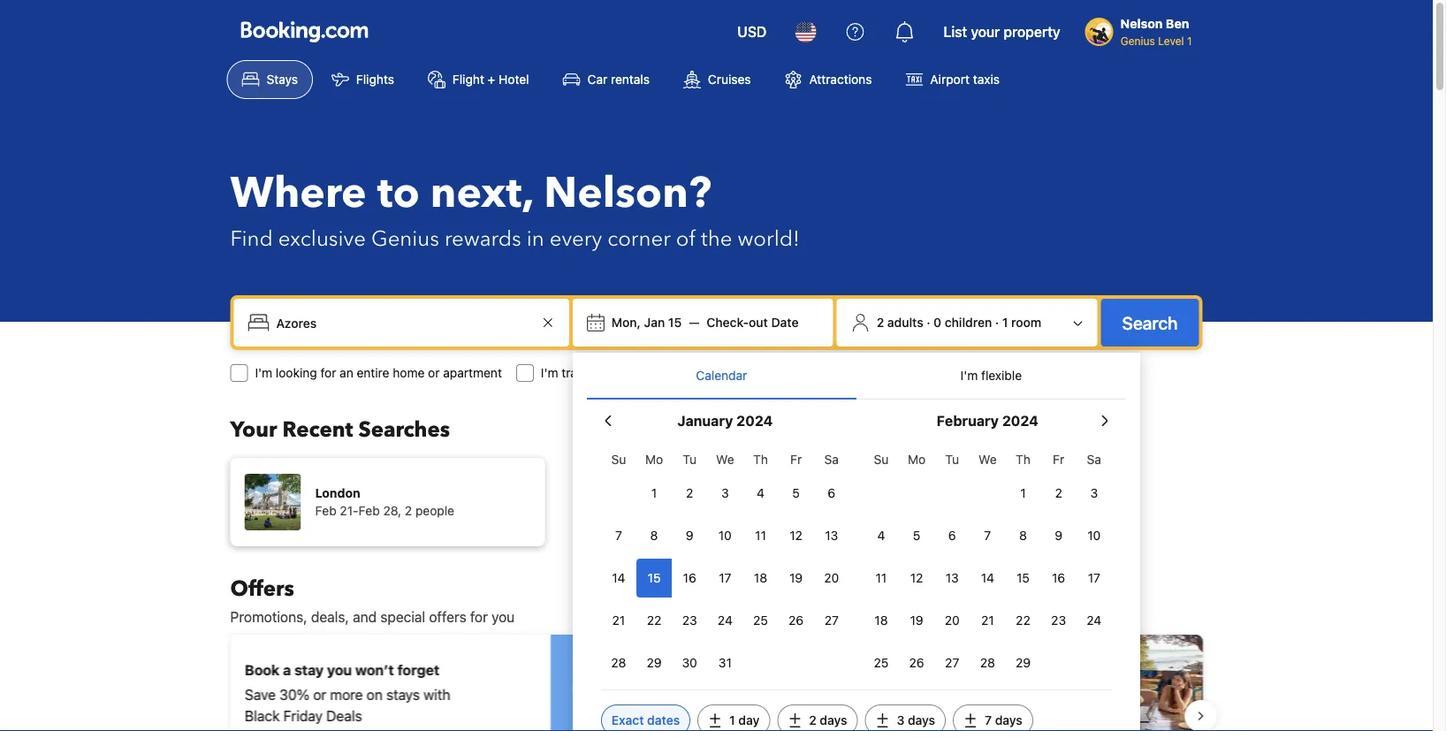 Task type: describe. For each thing, give the bounding box(es) containing it.
day
[[739, 713, 760, 728]]

london
[[315, 486, 361, 501]]

1 horizontal spatial 15
[[669, 315, 682, 330]]

entire
[[357, 366, 390, 380]]

6 February 2024 checkbox
[[935, 517, 971, 555]]

7 days
[[985, 713, 1023, 728]]

1 inside 1 checkbox
[[1021, 486, 1027, 501]]

—
[[689, 315, 700, 330]]

13 February 2024 checkbox
[[935, 559, 971, 598]]

an
[[340, 366, 354, 380]]

1 inside 2 adults · 0 children · 1 room button
[[1003, 315, 1009, 330]]

7 left 8 january 2024 checkbox
[[616, 528, 623, 543]]

promotions,
[[230, 609, 307, 626]]

th for january 2024
[[754, 452, 769, 467]]

stay
[[294, 662, 323, 679]]

fr for february 2024
[[1054, 452, 1065, 467]]

level
[[1159, 34, 1185, 47]]

your account menu nelson ben genius level 1 element
[[1086, 8, 1200, 49]]

10 February 2024 checkbox
[[1077, 517, 1113, 555]]

21-
[[340, 504, 359, 518]]

monthly
[[738, 719, 790, 731]]

16 for 16 checkbox
[[683, 571, 697, 586]]

list your property
[[944, 23, 1061, 40]]

your for list
[[971, 23, 1001, 40]]

ben
[[1167, 16, 1190, 31]]

1 inside nelson ben genius level 1
[[1188, 34, 1193, 47]]

15 cell
[[637, 555, 672, 598]]

6 for 6 february 2024 option
[[949, 528, 957, 543]]

your
[[230, 415, 277, 444]]

1 day
[[730, 713, 760, 728]]

27 January 2024 checkbox
[[814, 601, 850, 640]]

22 January 2024 checkbox
[[637, 601, 672, 640]]

forget
[[397, 662, 439, 679]]

0 vertical spatial 13
[[825, 528, 839, 543]]

10 January 2024 checkbox
[[708, 517, 743, 555]]

calendar button
[[587, 353, 857, 399]]

room
[[1012, 315, 1042, 330]]

8 January 2024 checkbox
[[637, 517, 672, 555]]

1 January 2024 checkbox
[[637, 474, 672, 513]]

su for february
[[874, 452, 889, 467]]

14 for 14 checkbox
[[612, 571, 626, 586]]

th for february 2024
[[1016, 452, 1031, 467]]

days for 2 days
[[820, 713, 848, 728]]

and
[[353, 609, 377, 626]]

mon, jan 15 button
[[605, 307, 689, 339]]

1 horizontal spatial 3
[[897, 713, 905, 728]]

offers
[[429, 609, 467, 626]]

search
[[1123, 312, 1179, 333]]

16 for 16 option
[[1053, 571, 1066, 586]]

0 horizontal spatial 25
[[754, 613, 769, 628]]

search button
[[1102, 299, 1200, 347]]

attractions link
[[770, 60, 887, 99]]

3 days
[[897, 713, 936, 728]]

airport taxis
[[931, 72, 1000, 87]]

15 January 2024 checkbox
[[637, 559, 672, 598]]

i'm looking for flights
[[700, 366, 820, 380]]

5 for 5 january 2024 checkbox
[[793, 486, 800, 501]]

17 January 2024 checkbox
[[708, 559, 743, 598]]

offers
[[230, 574, 294, 604]]

dates
[[648, 713, 680, 728]]

stays
[[267, 72, 298, 87]]

3 January 2024 checkbox
[[708, 474, 743, 513]]

mo for january
[[646, 452, 664, 467]]

10 for 10 february 2024 checkbox
[[1088, 528, 1101, 543]]

airport taxis link
[[891, 60, 1015, 99]]

7 down 28 february 2024 option at bottom right
[[985, 713, 992, 728]]

24 February 2024 checkbox
[[1077, 601, 1113, 640]]

usd
[[738, 23, 767, 40]]

15 for 15 option
[[648, 571, 661, 586]]

19 for 19 option
[[911, 613, 924, 628]]

2 feb from the left
[[359, 504, 380, 518]]

exact dates
[[612, 713, 680, 728]]

2 · from the left
[[996, 315, 1000, 330]]

february 2024
[[937, 413, 1039, 429]]

27 for 27 january 2024 checkbox
[[825, 613, 839, 628]]

offering
[[858, 676, 908, 693]]

we for february
[[979, 452, 997, 467]]

property
[[1004, 23, 1061, 40]]

11 February 2024 checkbox
[[864, 559, 900, 598]]

stays,
[[772, 697, 809, 714]]

properties
[[789, 676, 855, 693]]

apartment
[[443, 366, 502, 380]]

for inside offers promotions, deals, and special offers for you
[[470, 609, 488, 626]]

11 for 11 january 2024 checkbox
[[755, 528, 767, 543]]

check-
[[707, 315, 749, 330]]

flights link
[[317, 60, 409, 99]]

corner
[[608, 224, 671, 253]]

or inside book a stay you won't forget save 30% or more on stays with black friday deals
[[313, 687, 326, 704]]

8 February 2024 checkbox
[[1006, 517, 1042, 555]]

tu for february
[[946, 452, 960, 467]]

i'm for i'm traveling for work
[[541, 366, 559, 380]]

book
[[245, 662, 279, 679]]

23 for 23 option
[[1052, 613, 1067, 628]]

on
[[366, 687, 382, 704]]

yet
[[924, 651, 946, 668]]

find
[[230, 224, 273, 253]]

days for 7 days
[[996, 713, 1023, 728]]

i'm flexible button
[[857, 353, 1127, 399]]

13 January 2024 checkbox
[[814, 517, 850, 555]]

17 for 17 checkbox
[[1089, 571, 1101, 586]]

you inside offers promotions, deals, and special offers for you
[[492, 609, 515, 626]]

rates.
[[794, 719, 830, 731]]

2 right '1 january 2024' checkbox
[[686, 486, 694, 501]]

genius inside nelson ben genius level 1
[[1121, 34, 1156, 47]]

world!
[[738, 224, 800, 253]]

flexible
[[982, 368, 1023, 383]]

14 for the 14 february 2024 option
[[982, 571, 995, 586]]

out
[[749, 315, 768, 330]]

where
[[230, 165, 367, 222]]

22 for 22 january 2024 option
[[647, 613, 662, 628]]

6 for 6 checkbox
[[828, 486, 836, 501]]

4 January 2024 checkbox
[[743, 474, 779, 513]]

work
[[634, 366, 661, 380]]

2 adults · 0 children · 1 room
[[877, 315, 1042, 330]]

0
[[934, 315, 942, 330]]

tab list containing calendar
[[587, 353, 1127, 401]]

stays link
[[227, 60, 313, 99]]

18 for 18 february 2024 option
[[875, 613, 888, 628]]

cruises link
[[669, 60, 766, 99]]

to
[[377, 165, 420, 222]]

27 February 2024 checkbox
[[935, 644, 971, 683]]

2 January 2024 checkbox
[[672, 474, 708, 513]]

with
[[423, 687, 450, 704]]

home
[[393, 366, 425, 380]]

days for 3 days
[[908, 713, 936, 728]]

deals,
[[311, 609, 349, 626]]

grid for january
[[601, 442, 850, 683]]

date
[[772, 315, 799, 330]]

26 February 2024 checkbox
[[900, 644, 935, 683]]

taxis
[[974, 72, 1000, 87]]

fr for january 2024
[[791, 452, 802, 467]]

term
[[738, 697, 768, 714]]

20 for '20 january 2024' option
[[825, 571, 840, 586]]

4 for 4 option
[[757, 486, 765, 501]]

1 February 2024 checkbox
[[1006, 474, 1042, 513]]

24 for the 24 february 2024 'checkbox'
[[1087, 613, 1102, 628]]

22 February 2024 checkbox
[[1006, 601, 1042, 640]]

rewards
[[445, 224, 522, 253]]

24 for 24 checkbox
[[718, 613, 733, 628]]

2 days
[[810, 713, 848, 728]]

next,
[[431, 165, 534, 222]]

18 January 2024 checkbox
[[743, 559, 779, 598]]

genius inside where to next, nelson? find exclusive genius rewards in every corner of the world!
[[371, 224, 439, 253]]

take
[[738, 651, 770, 668]]

offers promotions, deals, and special offers for you
[[230, 574, 515, 626]]

28 for 28 february 2024 option at bottom right
[[981, 656, 996, 670]]

su for january
[[612, 452, 626, 467]]

more
[[330, 687, 363, 704]]

black
[[245, 708, 279, 725]]

exclusive
[[278, 224, 366, 253]]

deals
[[326, 708, 362, 725]]

2 right stays, on the bottom of the page
[[810, 713, 817, 728]]

recent
[[283, 415, 353, 444]]

5 for 5 february 2024 checkbox at the right bottom of the page
[[913, 528, 921, 543]]

24 January 2024 checkbox
[[708, 601, 743, 640]]

3 for february 2024
[[1091, 486, 1099, 501]]

7 right 6 february 2024 option
[[985, 528, 992, 543]]

flight
[[453, 72, 485, 87]]

25 February 2024 checkbox
[[864, 644, 900, 683]]

29 for '29' checkbox
[[1016, 656, 1031, 670]]

i'm looking for an entire home or apartment
[[255, 366, 502, 380]]

30%
[[279, 687, 309, 704]]

10 for 10 january 2024 checkbox
[[719, 528, 732, 543]]

for for an
[[321, 366, 336, 380]]

2 right 1 checkbox
[[1056, 486, 1063, 501]]

exact
[[612, 713, 644, 728]]

16 January 2024 checkbox
[[672, 559, 708, 598]]



Task type: vqa. For each thing, say whether or not it's contained in the screenshot.


Task type: locate. For each thing, give the bounding box(es) containing it.
15 for 15 february 2024 checkbox at the bottom of the page
[[1017, 571, 1030, 586]]

0 vertical spatial 6
[[828, 486, 836, 501]]

special
[[381, 609, 426, 626]]

28 for the 28 checkbox
[[612, 656, 627, 670]]

days
[[820, 713, 848, 728], [908, 713, 936, 728], [996, 713, 1023, 728]]

21
[[613, 613, 626, 628], [982, 613, 995, 628]]

0 vertical spatial 5
[[793, 486, 800, 501]]

19 February 2024 checkbox
[[900, 601, 935, 640]]

flights
[[785, 366, 820, 380]]

14 February 2024 checkbox
[[971, 559, 1006, 598]]

usd button
[[727, 11, 778, 53]]

26
[[789, 613, 804, 628], [910, 656, 925, 670]]

3 down offering
[[897, 713, 905, 728]]

0 horizontal spatial looking
[[276, 366, 317, 380]]

0 horizontal spatial 16
[[683, 571, 697, 586]]

21 left 22 january 2024 option
[[613, 613, 626, 628]]

27 right 26 january 2024 option at right bottom
[[825, 613, 839, 628]]

22 right "21" option
[[647, 613, 662, 628]]

0 horizontal spatial 15
[[648, 571, 661, 586]]

2 17 from the left
[[1089, 571, 1101, 586]]

0 horizontal spatial 17
[[719, 571, 732, 586]]

6
[[828, 486, 836, 501], [949, 528, 957, 543]]

2 left adults
[[877, 315, 885, 330]]

2 we from the left
[[979, 452, 997, 467]]

19 January 2024 checkbox
[[779, 559, 814, 598]]

0 horizontal spatial 14
[[612, 571, 626, 586]]

2 looking from the left
[[721, 366, 762, 380]]

adults
[[888, 315, 924, 330]]

looking for i'm
[[721, 366, 762, 380]]

23 February 2024 checkbox
[[1042, 601, 1077, 640]]

i'm flexible
[[961, 368, 1023, 383]]

1 vertical spatial 11
[[876, 571, 887, 586]]

genius down nelson
[[1121, 34, 1156, 47]]

20 right 19 january 2024 checkbox
[[825, 571, 840, 586]]

1 horizontal spatial 22
[[1016, 613, 1031, 628]]

1 feb from the left
[[315, 504, 337, 518]]

20 January 2024 checkbox
[[814, 559, 850, 598]]

26 for 26 january 2024 option at right bottom
[[789, 613, 804, 628]]

2 horizontal spatial 15
[[1017, 571, 1030, 586]]

16
[[683, 571, 697, 586], [1053, 571, 1066, 586]]

flight + hotel link
[[413, 60, 544, 99]]

31 January 2024 checkbox
[[708, 644, 743, 683]]

we up 3 january 2024 checkbox
[[716, 452, 735, 467]]

0 vertical spatial 19
[[790, 571, 803, 586]]

3 right 2 february 2024 checkbox
[[1091, 486, 1099, 501]]

14 inside checkbox
[[612, 571, 626, 586]]

17 inside checkbox
[[719, 571, 732, 586]]

12 inside checkbox
[[790, 528, 803, 543]]

feb down london at the bottom
[[315, 504, 337, 518]]

27 inside option
[[946, 656, 960, 670]]

1 vertical spatial 27
[[946, 656, 960, 670]]

1 vertical spatial 13
[[946, 571, 959, 586]]

2 16 from the left
[[1053, 571, 1066, 586]]

1 horizontal spatial or
[[428, 366, 440, 380]]

28,
[[383, 504, 402, 518]]

8 left 9 january 2024 checkbox
[[651, 528, 658, 543]]

1 vertical spatial 12
[[911, 571, 924, 586]]

8 right 7 checkbox
[[1020, 528, 1028, 543]]

rentals
[[611, 72, 650, 87]]

29 February 2024 checkbox
[[1006, 644, 1042, 683]]

0 horizontal spatial 28
[[612, 656, 627, 670]]

22 right 21 checkbox
[[1016, 613, 1031, 628]]

friday
[[283, 708, 322, 725]]

0 horizontal spatial we
[[716, 452, 735, 467]]

1 horizontal spatial you
[[492, 609, 515, 626]]

su up 4 february 2024 option
[[874, 452, 889, 467]]

2 inside london feb 21-feb 28, 2 people
[[405, 504, 412, 518]]

2 21 from the left
[[982, 613, 995, 628]]

you
[[492, 609, 515, 626], [327, 662, 352, 679]]

car rentals link
[[548, 60, 665, 99]]

grid for february
[[864, 442, 1113, 683]]

looking left an
[[276, 366, 317, 380]]

0 horizontal spatial 21
[[613, 613, 626, 628]]

0 vertical spatial 11
[[755, 528, 767, 543]]

28 inside option
[[981, 656, 996, 670]]

9 for 9 february 2024 checkbox
[[1055, 528, 1063, 543]]

18 for 18 january 2024 checkbox
[[754, 571, 768, 586]]

13 right the 12 january 2024 checkbox
[[825, 528, 839, 543]]

0 horizontal spatial 29
[[647, 656, 662, 670]]

1 horizontal spatial 23
[[1052, 613, 1067, 628]]

15 right 14 checkbox
[[648, 571, 661, 586]]

mon,
[[612, 315, 641, 330]]

1 th from the left
[[754, 452, 769, 467]]

1 29 from the left
[[647, 656, 662, 670]]

car
[[588, 72, 608, 87]]

2 22 from the left
[[1016, 613, 1031, 628]]

15 left —
[[669, 315, 682, 330]]

0 horizontal spatial 9
[[686, 528, 694, 543]]

1 horizontal spatial 12
[[911, 571, 924, 586]]

16 left 17 checkbox on the bottom of page
[[683, 571, 697, 586]]

we for january
[[716, 452, 735, 467]]

1 right level
[[1188, 34, 1193, 47]]

13
[[825, 528, 839, 543], [946, 571, 959, 586]]

sa for january 2024
[[825, 452, 839, 467]]

8 for 8 february 2024 checkbox
[[1020, 528, 1028, 543]]

31
[[719, 656, 732, 670]]

0 horizontal spatial sa
[[825, 452, 839, 467]]

1 tu from the left
[[683, 452, 697, 467]]

7 January 2024 checkbox
[[601, 517, 637, 555]]

9
[[686, 528, 694, 543], [1055, 528, 1063, 543]]

1 horizontal spatial 6
[[949, 528, 957, 543]]

take your longest vacation yet browse properties offering long- term stays, many at reduced monthly rates.
[[738, 651, 946, 731]]

2024 down flexible
[[1003, 413, 1039, 429]]

2 9 from the left
[[1055, 528, 1063, 543]]

reduced
[[867, 697, 920, 714]]

1 left day
[[730, 713, 736, 728]]

0 horizontal spatial or
[[313, 687, 326, 704]]

1 fr from the left
[[791, 452, 802, 467]]

your for take
[[773, 651, 804, 668]]

you inside book a stay you won't forget save 30% or more on stays with black friday deals
[[327, 662, 352, 679]]

1 horizontal spatial looking
[[721, 366, 762, 380]]

8 for 8 january 2024 checkbox
[[651, 528, 658, 543]]

0 vertical spatial 20
[[825, 571, 840, 586]]

i'm left the traveling
[[541, 366, 559, 380]]

th up 1 checkbox
[[1016, 452, 1031, 467]]

23 inside 23 option
[[1052, 613, 1067, 628]]

1 days from the left
[[820, 713, 848, 728]]

14 inside option
[[982, 571, 995, 586]]

1 · from the left
[[927, 315, 931, 330]]

fr
[[791, 452, 802, 467], [1054, 452, 1065, 467]]

tu for january
[[683, 452, 697, 467]]

19 inside option
[[911, 613, 924, 628]]

11 inside 11 january 2024 checkbox
[[755, 528, 767, 543]]

16 February 2024 checkbox
[[1042, 559, 1077, 598]]

attractions
[[810, 72, 872, 87]]

· right children
[[996, 315, 1000, 330]]

2 sa from the left
[[1088, 452, 1102, 467]]

19 inside checkbox
[[790, 571, 803, 586]]

1 horizontal spatial 25
[[874, 656, 889, 670]]

1 looking from the left
[[276, 366, 317, 380]]

29 left 30
[[647, 656, 662, 670]]

genius down to
[[371, 224, 439, 253]]

1 horizontal spatial 11
[[876, 571, 887, 586]]

23 inside '23 january 2024' checkbox
[[683, 613, 698, 628]]

1 horizontal spatial 17
[[1089, 571, 1101, 586]]

0 horizontal spatial you
[[327, 662, 352, 679]]

or
[[428, 366, 440, 380], [313, 687, 326, 704]]

for for flights
[[766, 366, 781, 380]]

14 January 2024 checkbox
[[601, 559, 637, 598]]

0 horizontal spatial grid
[[601, 442, 850, 683]]

0 horizontal spatial 26
[[789, 613, 804, 628]]

2 su from the left
[[874, 452, 889, 467]]

5 right 4 option
[[793, 486, 800, 501]]

flight + hotel
[[453, 72, 529, 87]]

23 for '23 january 2024' checkbox
[[683, 613, 698, 628]]

2024 down i'm looking for flights
[[737, 413, 773, 429]]

0 horizontal spatial 22
[[647, 613, 662, 628]]

20 February 2024 checkbox
[[935, 601, 971, 640]]

5 January 2024 checkbox
[[779, 474, 814, 513]]

your
[[971, 23, 1001, 40], [773, 651, 804, 668]]

2024
[[737, 413, 773, 429], [1003, 413, 1039, 429]]

28 February 2024 checkbox
[[971, 644, 1006, 683]]

21 right '20 february 2024' option
[[982, 613, 995, 628]]

1 24 from the left
[[718, 613, 733, 628]]

20 right 19 option
[[945, 613, 960, 628]]

15 inside 15 option
[[648, 571, 661, 586]]

i'm left flexible
[[961, 368, 978, 383]]

0 horizontal spatial tu
[[683, 452, 697, 467]]

4 for 4 february 2024 option
[[878, 528, 886, 543]]

18 left 19 option
[[875, 613, 888, 628]]

12
[[790, 528, 803, 543], [911, 571, 924, 586]]

25 January 2024 checkbox
[[743, 601, 779, 640]]

0 horizontal spatial 6
[[828, 486, 836, 501]]

0 vertical spatial 26
[[789, 613, 804, 628]]

23 right 22 january 2024 option
[[683, 613, 698, 628]]

17 inside checkbox
[[1089, 571, 1101, 586]]

su
[[612, 452, 626, 467], [874, 452, 889, 467]]

29 inside 'checkbox'
[[647, 656, 662, 670]]

list
[[944, 23, 968, 40]]

grid
[[601, 442, 850, 683], [864, 442, 1113, 683]]

fr up 2 february 2024 checkbox
[[1054, 452, 1065, 467]]

3 February 2024 checkbox
[[1077, 474, 1113, 513]]

7
[[616, 528, 623, 543], [985, 528, 992, 543], [985, 713, 992, 728]]

10 inside 10 february 2024 checkbox
[[1088, 528, 1101, 543]]

17 February 2024 checkbox
[[1077, 559, 1113, 598]]

20 inside option
[[825, 571, 840, 586]]

1 horizontal spatial days
[[908, 713, 936, 728]]

28 inside checkbox
[[612, 656, 627, 670]]

2 29 from the left
[[1016, 656, 1031, 670]]

11 inside 11 february 2024 option
[[876, 571, 887, 586]]

for left flights
[[766, 366, 781, 380]]

24 right 23 option
[[1087, 613, 1102, 628]]

1 we from the left
[[716, 452, 735, 467]]

or right "home"
[[428, 366, 440, 380]]

traveling
[[562, 366, 611, 380]]

we
[[716, 452, 735, 467], [979, 452, 997, 467]]

2 28 from the left
[[981, 656, 996, 670]]

1 23 from the left
[[683, 613, 698, 628]]

1 10 from the left
[[719, 528, 732, 543]]

mo up 5 february 2024 checkbox at the right bottom of the page
[[908, 452, 926, 467]]

26 right the 25 option
[[789, 613, 804, 628]]

1 mo from the left
[[646, 452, 664, 467]]

2 8 from the left
[[1020, 528, 1028, 543]]

4 left 5 february 2024 checkbox at the right bottom of the page
[[878, 528, 886, 543]]

hotel
[[499, 72, 529, 87]]

28 right 27 option
[[981, 656, 996, 670]]

11 January 2024 checkbox
[[743, 517, 779, 555]]

29 for 29 'checkbox'
[[647, 656, 662, 670]]

sa up 3 february 2024 checkbox
[[1088, 452, 1102, 467]]

20
[[825, 571, 840, 586], [945, 613, 960, 628]]

6 inside option
[[949, 528, 957, 543]]

1 horizontal spatial 8
[[1020, 528, 1028, 543]]

days left at
[[820, 713, 848, 728]]

1 vertical spatial 5
[[913, 528, 921, 543]]

i'm for i'm looking for an entire home or apartment
[[255, 366, 273, 380]]

3 for january 2024
[[722, 486, 729, 501]]

12 February 2024 checkbox
[[900, 559, 935, 598]]

2 24 from the left
[[1087, 613, 1102, 628]]

th up 4 option
[[754, 452, 769, 467]]

take your longest vacation yet image
[[1044, 635, 1203, 731]]

1 horizontal spatial th
[[1016, 452, 1031, 467]]

1 horizontal spatial 20
[[945, 613, 960, 628]]

2 inside button
[[877, 315, 885, 330]]

for right offers
[[470, 609, 488, 626]]

20 for '20 february 2024' option
[[945, 613, 960, 628]]

1 vertical spatial 6
[[949, 528, 957, 543]]

6 right 5 january 2024 checkbox
[[828, 486, 836, 501]]

30
[[682, 656, 698, 670]]

10 right 9 february 2024 checkbox
[[1088, 528, 1101, 543]]

tab list
[[587, 353, 1127, 401]]

1 horizontal spatial 2024
[[1003, 413, 1039, 429]]

feb
[[315, 504, 337, 518], [359, 504, 380, 518]]

looking right i'm
[[721, 366, 762, 380]]

calendar
[[696, 368, 748, 383]]

0 horizontal spatial 3
[[722, 486, 729, 501]]

nelson ben genius level 1
[[1121, 16, 1193, 47]]

1 horizontal spatial 10
[[1088, 528, 1101, 543]]

27 right yet
[[946, 656, 960, 670]]

book a stay you won't forget save 30% or more on stays with black friday deals
[[245, 662, 450, 725]]

flights
[[356, 72, 394, 87]]

1 horizontal spatial feb
[[359, 504, 380, 518]]

17 right 16 option
[[1089, 571, 1101, 586]]

12 January 2024 checkbox
[[779, 517, 814, 555]]

21 for "21" option
[[613, 613, 626, 628]]

23 January 2024 checkbox
[[672, 601, 708, 640]]

1 8 from the left
[[651, 528, 658, 543]]

mon, jan 15 — check-out date
[[612, 315, 799, 330]]

1 horizontal spatial 26
[[910, 656, 925, 670]]

days down long- on the bottom of the page
[[908, 713, 936, 728]]

0 horizontal spatial 11
[[755, 528, 767, 543]]

10 inside 10 january 2024 checkbox
[[719, 528, 732, 543]]

cruises
[[708, 72, 751, 87]]

i'm up your
[[255, 366, 273, 380]]

2 th from the left
[[1016, 452, 1031, 467]]

12 right 11 february 2024 option at the bottom right of the page
[[911, 571, 924, 586]]

30 January 2024 checkbox
[[672, 644, 708, 683]]

23 right 22 option
[[1052, 613, 1067, 628]]

1 horizontal spatial 18
[[875, 613, 888, 628]]

mo for february
[[908, 452, 926, 467]]

15 inside 15 february 2024 checkbox
[[1017, 571, 1030, 586]]

26 inside option
[[910, 656, 925, 670]]

1 vertical spatial 19
[[911, 613, 924, 628]]

27
[[825, 613, 839, 628], [946, 656, 960, 670]]

1
[[1188, 34, 1193, 47], [1003, 315, 1009, 330], [652, 486, 657, 501], [1021, 486, 1027, 501], [730, 713, 736, 728]]

2 right "28,"
[[405, 504, 412, 518]]

2 10 from the left
[[1088, 528, 1101, 543]]

6 January 2024 checkbox
[[814, 474, 850, 513]]

0 horizontal spatial 5
[[793, 486, 800, 501]]

0 vertical spatial 27
[[825, 613, 839, 628]]

1 left 2 checkbox
[[652, 486, 657, 501]]

18 February 2024 checkbox
[[864, 601, 900, 640]]

17
[[719, 571, 732, 586], [1089, 571, 1101, 586]]

9 left 10 january 2024 checkbox
[[686, 528, 694, 543]]

25 up offering
[[874, 656, 889, 670]]

1 horizontal spatial ·
[[996, 315, 1000, 330]]

12 right 11 january 2024 checkbox
[[790, 528, 803, 543]]

2 grid from the left
[[864, 442, 1113, 683]]

3 days from the left
[[996, 713, 1023, 728]]

21 for 21 checkbox
[[982, 613, 995, 628]]

1 9 from the left
[[686, 528, 694, 543]]

1 horizontal spatial tu
[[946, 452, 960, 467]]

1 horizontal spatial 14
[[982, 571, 995, 586]]

9 inside 9 january 2024 checkbox
[[686, 528, 694, 543]]

we down february 2024
[[979, 452, 997, 467]]

1 horizontal spatial su
[[874, 452, 889, 467]]

1 28 from the left
[[612, 656, 627, 670]]

0 horizontal spatial 23
[[683, 613, 698, 628]]

21 January 2024 checkbox
[[601, 601, 637, 640]]

9 for 9 january 2024 checkbox
[[686, 528, 694, 543]]

21 February 2024 checkbox
[[971, 601, 1006, 640]]

1 horizontal spatial we
[[979, 452, 997, 467]]

tu down the february
[[946, 452, 960, 467]]

i'm for i'm flexible
[[961, 368, 978, 383]]

your inside take your longest vacation yet browse properties offering long- term stays, many at reduced monthly rates.
[[773, 651, 804, 668]]

sa up 6 checkbox
[[825, 452, 839, 467]]

for
[[321, 366, 336, 380], [614, 366, 630, 380], [766, 366, 781, 380], [470, 609, 488, 626]]

5 right 4 february 2024 option
[[913, 528, 921, 543]]

0 horizontal spatial 13
[[825, 528, 839, 543]]

3 right 2 checkbox
[[722, 486, 729, 501]]

18 inside 18 february 2024 option
[[875, 613, 888, 628]]

5 February 2024 checkbox
[[900, 517, 935, 555]]

2 14 from the left
[[982, 571, 995, 586]]

booking.com image
[[241, 21, 368, 42]]

vacation
[[862, 651, 921, 668]]

0 horizontal spatial your
[[773, 651, 804, 668]]

0 horizontal spatial i'm
[[255, 366, 273, 380]]

the
[[701, 224, 733, 253]]

nelson?
[[544, 165, 712, 222]]

long-
[[912, 676, 946, 693]]

24 inside 'checkbox'
[[1087, 613, 1102, 628]]

2 horizontal spatial days
[[996, 713, 1023, 728]]

1 horizontal spatial 19
[[911, 613, 924, 628]]

2024 for february 2024
[[1003, 413, 1039, 429]]

1 22 from the left
[[647, 613, 662, 628]]

18 left 19 january 2024 checkbox
[[754, 571, 768, 586]]

nelson
[[1121, 16, 1163, 31]]

1 vertical spatial 4
[[878, 528, 886, 543]]

th
[[754, 452, 769, 467], [1016, 452, 1031, 467]]

1 horizontal spatial 16
[[1053, 571, 1066, 586]]

1 2024 from the left
[[737, 413, 773, 429]]

searches
[[359, 415, 450, 444]]

browse
[[738, 676, 785, 693]]

0 horizontal spatial days
[[820, 713, 848, 728]]

0 horizontal spatial 27
[[825, 613, 839, 628]]

15 February 2024 checkbox
[[1006, 559, 1042, 598]]

you up the more
[[327, 662, 352, 679]]

25
[[754, 613, 769, 628], [874, 656, 889, 670]]

1 vertical spatial your
[[773, 651, 804, 668]]

1 horizontal spatial fr
[[1054, 452, 1065, 467]]

11 for 11 february 2024 option at the bottom right of the page
[[876, 571, 887, 586]]

17 right 16 checkbox
[[719, 571, 732, 586]]

13 right 12 february 2024 option
[[946, 571, 959, 586]]

0 vertical spatial your
[[971, 23, 1001, 40]]

1 17 from the left
[[719, 571, 732, 586]]

i'm inside the i'm flexible button
[[961, 368, 978, 383]]

14 right 13 option
[[982, 571, 995, 586]]

sa for february 2024
[[1088, 452, 1102, 467]]

·
[[927, 315, 931, 330], [996, 315, 1000, 330]]

11 left the 12 january 2024 checkbox
[[755, 528, 767, 543]]

1 horizontal spatial 29
[[1016, 656, 1031, 670]]

mo up '1 january 2024' checkbox
[[646, 452, 664, 467]]

search for black friday deals on stays image
[[551, 635, 710, 731]]

19 left '20 february 2024' option
[[911, 613, 924, 628]]

26 for the 26 option
[[910, 656, 925, 670]]

22 for 22 option
[[1016, 613, 1031, 628]]

save
[[245, 687, 275, 704]]

1 21 from the left
[[613, 613, 626, 628]]

0 horizontal spatial 2024
[[737, 413, 773, 429]]

2
[[877, 315, 885, 330], [686, 486, 694, 501], [1056, 486, 1063, 501], [405, 504, 412, 518], [810, 713, 817, 728]]

0 vertical spatial 18
[[754, 571, 768, 586]]

26 inside option
[[789, 613, 804, 628]]

16 inside 16 option
[[1053, 571, 1066, 586]]

2 February 2024 checkbox
[[1042, 474, 1077, 513]]

your right list
[[971, 23, 1001, 40]]

1 su from the left
[[612, 452, 626, 467]]

11 left 12 february 2024 option
[[876, 571, 887, 586]]

check-out date button
[[700, 307, 806, 339]]

26 up long- on the bottom of the page
[[910, 656, 925, 670]]

1 horizontal spatial 13
[[946, 571, 959, 586]]

9 January 2024 checkbox
[[672, 517, 708, 555]]

january 2024
[[678, 413, 773, 429]]

region containing take your longest vacation yet
[[216, 628, 1217, 731]]

2 horizontal spatial i'm
[[961, 368, 978, 383]]

20 inside option
[[945, 613, 960, 628]]

1 grid from the left
[[601, 442, 850, 683]]

region
[[216, 628, 1217, 731]]

16 right 15 february 2024 checkbox at the bottom of the page
[[1053, 571, 1066, 586]]

i'm
[[700, 366, 717, 380]]

15 right the 14 february 2024 option
[[1017, 571, 1030, 586]]

0 horizontal spatial feb
[[315, 504, 337, 518]]

1 sa from the left
[[825, 452, 839, 467]]

won't
[[355, 662, 394, 679]]

i'm traveling for work
[[541, 366, 661, 380]]

7 February 2024 checkbox
[[971, 517, 1006, 555]]

12 for the 12 january 2024 checkbox
[[790, 528, 803, 543]]

1 inside '1 january 2024' checkbox
[[652, 486, 657, 501]]

1 horizontal spatial 28
[[981, 656, 996, 670]]

1 horizontal spatial sa
[[1088, 452, 1102, 467]]

18 inside 18 january 2024 checkbox
[[754, 571, 768, 586]]

where to next, nelson? find exclusive genius rewards in every corner of the world!
[[230, 165, 800, 253]]

1 horizontal spatial 9
[[1055, 528, 1063, 543]]

0 horizontal spatial 24
[[718, 613, 733, 628]]

2 fr from the left
[[1054, 452, 1065, 467]]

looking for i'm
[[276, 366, 317, 380]]

for left an
[[321, 366, 336, 380]]

27 for 27 option
[[946, 656, 960, 670]]

4 right 3 january 2024 checkbox
[[757, 486, 765, 501]]

24 inside 24 checkbox
[[718, 613, 733, 628]]

4 February 2024 checkbox
[[864, 517, 900, 555]]

your right take
[[773, 651, 804, 668]]

1 horizontal spatial 27
[[946, 656, 960, 670]]

29 inside checkbox
[[1016, 656, 1031, 670]]

0 vertical spatial 12
[[790, 528, 803, 543]]

0 horizontal spatial mo
[[646, 452, 664, 467]]

29 January 2024 checkbox
[[637, 644, 672, 683]]

0 vertical spatial or
[[428, 366, 440, 380]]

· left 0
[[927, 315, 931, 330]]

your recent searches
[[230, 415, 450, 444]]

19 right 18 january 2024 checkbox
[[790, 571, 803, 586]]

9 inside 9 february 2024 checkbox
[[1055, 528, 1063, 543]]

su up 7 checkbox
[[612, 452, 626, 467]]

or right 30%
[[313, 687, 326, 704]]

mo
[[646, 452, 664, 467], [908, 452, 926, 467]]

29 right 28 february 2024 option at bottom right
[[1016, 656, 1031, 670]]

1 14 from the left
[[612, 571, 626, 586]]

Where are you going? field
[[269, 307, 538, 339]]

28 January 2024 checkbox
[[601, 644, 637, 683]]

longest
[[808, 651, 859, 668]]

many
[[813, 697, 847, 714]]

26 January 2024 checkbox
[[779, 601, 814, 640]]

16 inside 16 checkbox
[[683, 571, 697, 586]]

2 days from the left
[[908, 713, 936, 728]]

2024 for january 2024
[[737, 413, 773, 429]]

2 adults · 0 children · 1 room button
[[844, 306, 1091, 340]]

6 inside checkbox
[[828, 486, 836, 501]]

fr up 5 january 2024 checkbox
[[791, 452, 802, 467]]

for for work
[[614, 366, 630, 380]]

24 right '23 january 2024' checkbox
[[718, 613, 733, 628]]

10 left 11 january 2024 checkbox
[[719, 528, 732, 543]]

21 inside checkbox
[[982, 613, 995, 628]]

25 right 24 checkbox
[[754, 613, 769, 628]]

9 February 2024 checkbox
[[1042, 517, 1077, 555]]

6 left 7 checkbox
[[949, 528, 957, 543]]

1 vertical spatial 18
[[875, 613, 888, 628]]

feb left "28,"
[[359, 504, 380, 518]]

for left work
[[614, 366, 630, 380]]

1 vertical spatial you
[[327, 662, 352, 679]]

0 vertical spatial you
[[492, 609, 515, 626]]

london feb 21-feb 28, 2 people
[[315, 486, 455, 518]]

22
[[647, 613, 662, 628], [1016, 613, 1031, 628]]

at
[[851, 697, 864, 714]]

2 2024 from the left
[[1003, 413, 1039, 429]]

1 horizontal spatial 24
[[1087, 613, 1102, 628]]

2 mo from the left
[[908, 452, 926, 467]]

1 left room
[[1003, 315, 1009, 330]]

1 horizontal spatial 4
[[878, 528, 886, 543]]

2 horizontal spatial 3
[[1091, 486, 1099, 501]]

0 horizontal spatial 18
[[754, 571, 768, 586]]

days down '29' checkbox
[[996, 713, 1023, 728]]

1 vertical spatial or
[[313, 687, 326, 704]]

car rentals
[[588, 72, 650, 87]]

21 inside option
[[613, 613, 626, 628]]

2 tu from the left
[[946, 452, 960, 467]]

17 for 17 checkbox on the bottom of page
[[719, 571, 732, 586]]

i'm
[[255, 366, 273, 380], [541, 366, 559, 380], [961, 368, 978, 383]]

1 16 from the left
[[683, 571, 697, 586]]

2 23 from the left
[[1052, 613, 1067, 628]]

1 vertical spatial 20
[[945, 613, 960, 628]]

0 horizontal spatial 12
[[790, 528, 803, 543]]

12 for 12 february 2024 option
[[911, 571, 924, 586]]

12 inside option
[[911, 571, 924, 586]]

1 vertical spatial genius
[[371, 224, 439, 253]]

27 inside checkbox
[[825, 613, 839, 628]]

19 for 19 january 2024 checkbox
[[790, 571, 803, 586]]



